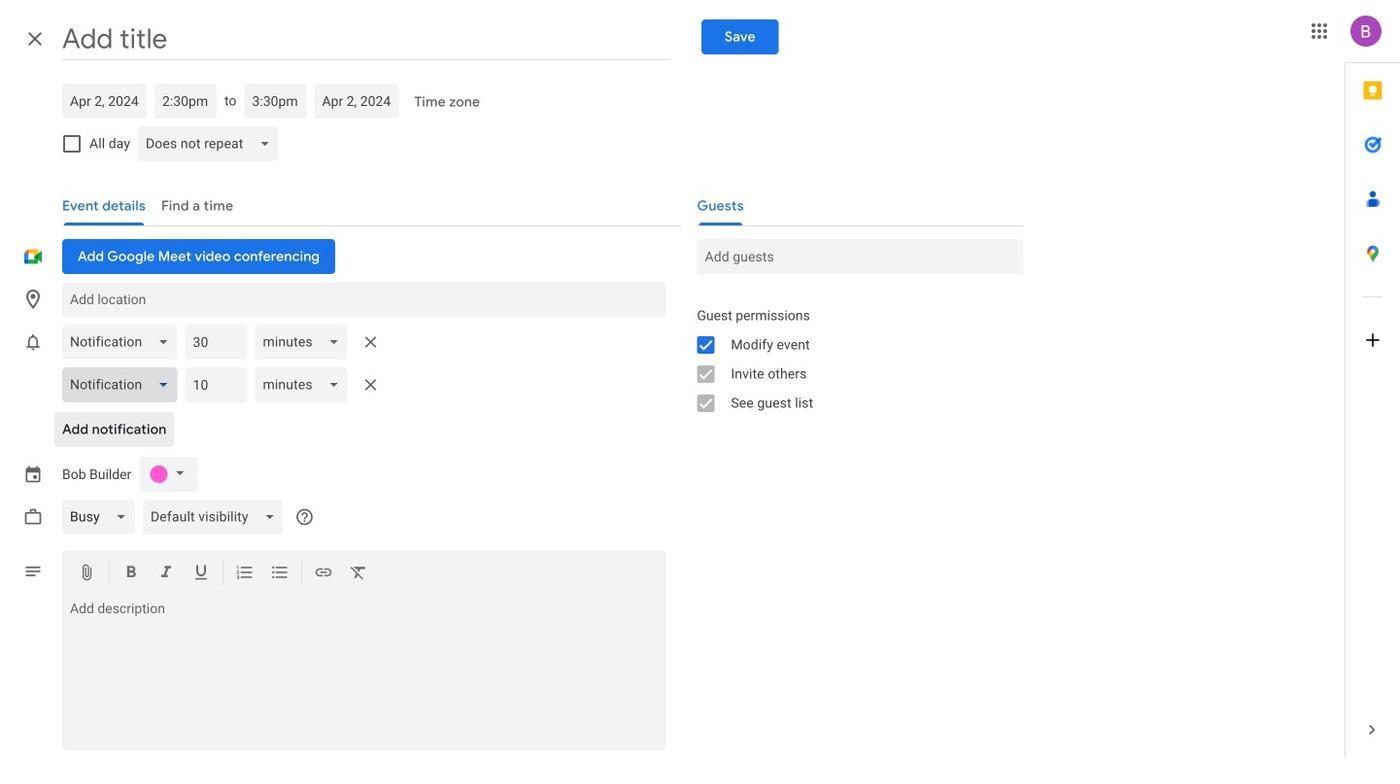 Task type: vqa. For each thing, say whether or not it's contained in the screenshot.
1st 'S'
no



Task type: locate. For each thing, give the bounding box(es) containing it.
Minutes in advance for notification number field
[[193, 325, 239, 360], [193, 367, 239, 402]]

Title text field
[[62, 17, 670, 60]]

tab list
[[1346, 63, 1399, 703]]

formatting options toolbar
[[62, 550, 666, 597]]

minutes in advance for notification number field inside "30 minutes before" element
[[193, 325, 239, 360]]

End time text field
[[252, 84, 299, 119]]

1 minutes in advance for notification number field from the top
[[193, 325, 239, 360]]

notifications element
[[62, 319, 386, 408]]

1 vertical spatial minutes in advance for notification number field
[[193, 367, 239, 402]]

30 minutes before element
[[62, 319, 386, 365]]

Start time text field
[[162, 84, 209, 119]]

Start date text field
[[70, 84, 139, 119]]

minutes in advance for notification number field down "30 minutes before" element on the top left
[[193, 367, 239, 402]]

bulleted list image
[[270, 563, 290, 586]]

minutes in advance for notification number field inside 10 minutes before element
[[193, 367, 239, 402]]

italic image
[[156, 563, 176, 586]]

group
[[682, 301, 1024, 418]]

None field
[[138, 121, 286, 167], [62, 319, 185, 365], [255, 319, 355, 365], [62, 362, 185, 408], [255, 362, 355, 408], [62, 494, 143, 540], [143, 494, 291, 540], [138, 121, 286, 167], [62, 319, 185, 365], [255, 319, 355, 365], [62, 362, 185, 408], [255, 362, 355, 408], [62, 494, 143, 540], [143, 494, 291, 540]]

2 minutes in advance for notification number field from the top
[[193, 367, 239, 402]]

underline image
[[191, 563, 211, 586]]

minutes in advance for notification number field up 10 minutes before element
[[193, 325, 239, 360]]

0 vertical spatial minutes in advance for notification number field
[[193, 325, 239, 360]]



Task type: describe. For each thing, give the bounding box(es) containing it.
Description text field
[[62, 601, 666, 746]]

Guests text field
[[705, 239, 1016, 274]]

bold image
[[121, 563, 141, 586]]

Add location text field
[[70, 282, 658, 317]]

minutes in advance for notification number field for 10 minutes before element
[[193, 367, 239, 402]]

minutes in advance for notification number field for "30 minutes before" element on the top left
[[193, 325, 239, 360]]

insert link image
[[314, 563, 333, 586]]

10 minutes before element
[[62, 362, 386, 408]]

End date text field
[[322, 84, 391, 119]]

numbered list image
[[235, 563, 255, 586]]

remove formatting image
[[349, 563, 368, 586]]



